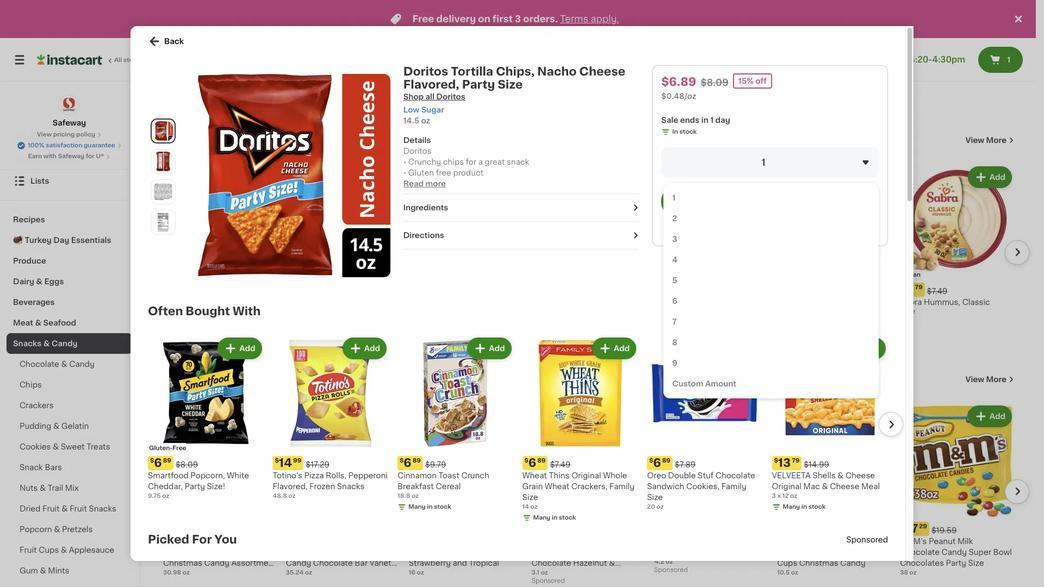 Task type: describe. For each thing, give the bounding box(es) containing it.
details doritos • crunchy chips for a great snack • gluten free product read more
[[403, 137, 529, 188]]

add for sabra hummus, classic
[[990, 174, 1006, 181]]

free for reese's milk chocolate snack size peanut butter cups christmas candy
[[802, 511, 816, 517]]

$ up smartfood on the bottom
[[150, 458, 154, 464]]

size inside the doritos tortilla chips, nacho cheese flavored, party size shop all doritos low sugar 14.5 oz
[[498, 79, 523, 90]]

musketeers
[[286, 549, 331, 556]]

free down the oreo double stuf chocolate sandwich cookies, family size 20 oz
[[679, 511, 693, 517]]

vegan
[[901, 272, 921, 278]]

$ inside $ 5 79 $7.49 sabra hummus, classic 10 oz
[[902, 284, 906, 290]]

0 vertical spatial cups
[[39, 547, 59, 554]]

$ up ruffles at the bottom of the page
[[657, 284, 661, 290]]

$ inside the $ 6 89 $7.49 wheat thins original whole grain wheat crackers, family size 14 oz
[[525, 458, 529, 464]]

guarantee
[[84, 143, 115, 148]]

first
[[493, 15, 513, 23]]

6 inside 1 2 3 4 5 6 7 8 9 custom amount
[[672, 298, 678, 305]]

ingredients button
[[403, 202, 639, 213]]

19
[[169, 523, 182, 535]]

produce
[[13, 257, 46, 265]]

🦃
[[13, 237, 23, 244]]

oz inside the doritos tortilla chips, nacho cheese flavored, party size shop all doritos low sugar 14.5 oz
[[421, 117, 430, 125]]

gum & mints
[[20, 567, 69, 575]]

mints
[[48, 567, 69, 575]]

100% satisfaction guarantee
[[28, 143, 115, 148]]

doritos inside "details doritos • crunchy chips for a great snack • gluten free product read more"
[[403, 147, 432, 155]]

chips, for party
[[496, 66, 535, 77]]

peanut inside m&m's peanut milk chocolate candy super bowl chocolates party size 38 oz
[[929, 538, 956, 545]]

party inside ruffles potato chips, cheddar & sour cream flavored, party size 12.5 oz
[[691, 320, 712, 328]]

9.75
[[148, 493, 161, 499]]

48.8
[[273, 493, 287, 499]]

oz inside smartfood popcorn, white cheddar, party size! 9.75 oz
[[162, 493, 169, 499]]

chocolate inside 19 m&m's, twix & snickers fun size milk chocolate christmas candy assortment bulk candy
[[198, 549, 238, 556]]

oreo double stuf chocolate sandwich cookies, family size 20 oz
[[647, 472, 755, 510]]

add for wheat thins original whole grain wheat crackers, family size
[[614, 345, 630, 352]]

nsored
[[862, 536, 888, 544]]

35.24 oz
[[286, 570, 312, 576]]

3 inside $ 13 79 $14.99 velveeta shells & cheese original mac & cheese meal 3 x 12 oz
[[772, 493, 776, 499]]

view pricing policy
[[37, 132, 95, 138]]

delivery
[[860, 55, 895, 64]]

free
[[436, 169, 451, 177]]

details button
[[403, 135, 639, 146]]

doritos inside the doritos tortilla chips, nacho cheese flavored, party size shop all doritos low sugar 14.5 oz
[[403, 66, 448, 77]]

$6.89 original price: $8.09 element for smartfood popcorn, white cheddar, party size!
[[148, 456, 264, 470]]

oz right 4.2
[[666, 559, 673, 565]]

gluten-free down sandwich
[[656, 511, 693, 517]]

5 inside 1 2 3 4 5 6 7 8 9 custom amount
[[672, 277, 678, 284]]

candy inside snickers, twix, milky way & 3 musketeers minis christmas candy chocolate bar variety pack
[[286, 560, 311, 567]]

milk inside reese's milk chocolate snack size peanut butter cups christmas candy 10.5 oz
[[810, 538, 825, 545]]

oz right 30.98
[[183, 570, 190, 576]]

$ 17 29
[[902, 523, 927, 535]]

$6.89 original price: $9.79 element
[[398, 456, 514, 470]]

nuts & trail mix link
[[7, 478, 132, 499]]

4:20-
[[910, 55, 933, 64]]

fruit inside fruit cups & applesauce link
[[20, 547, 37, 554]]

terms
[[560, 15, 589, 23]]

custom
[[672, 380, 704, 388]]

add button for reese's milk chocolate snack size peanut butter cups christmas candy
[[846, 407, 888, 426]]

view more for 17
[[966, 376, 1007, 383]]

assortment
[[231, 560, 276, 567]]

delivery by 4:20-4:30pm
[[860, 55, 965, 64]]

many in stock for 13
[[783, 504, 826, 510]]

89 for ruffles potato chips, cheddar & sour cream flavored, party size
[[670, 284, 678, 290]]

cookies,
[[686, 483, 720, 490]]

enlarge tortillas & flat bread doritos tortilla chips, nacho cheese flavored, party size hero (opens in a new tab) image
[[153, 121, 173, 141]]

1 vertical spatial wheat
[[545, 483, 570, 490]]

many for 6
[[533, 515, 551, 521]]

shop inside shop link
[[30, 134, 51, 141]]

flavored, inside $ 14 99 $17.29 totino's pizza rolls, pepperoni flavored, frozen snacks 48.8 oz
[[273, 483, 308, 490]]

you
[[214, 534, 237, 545]]

16
[[409, 570, 415, 576]]

chips
[[443, 158, 464, 166]]

enlarge tortillas & flat bread doritos tortilla chips, nacho cheese flavored, party size ingredients (opens in a new tab) image
[[153, 182, 173, 202]]

crackers inside ritz fresh stacks original crackers 8 x 1.48 oz
[[163, 309, 197, 317]]

$13.79 original price: $14.99 element
[[772, 456, 888, 470]]

add button for 8 x 1.48 oz
[[232, 168, 274, 187]]

product group containing 5
[[900, 164, 1014, 316]]

flavored, inside the doritos tortilla chips, nacho cheese flavored, party size shop all doritos low sugar 14.5 oz
[[403, 79, 459, 90]]

earn with safeway for u® link
[[28, 152, 111, 161]]

all
[[114, 57, 122, 63]]

0 horizontal spatial snacks & candy
[[13, 340, 77, 348]]

candy inside m&m's peanut milk chocolate candy super bowl chocolates party size 38 oz
[[942, 549, 967, 556]]

oz inside ruffles potato chips, cheddar & sour cream flavored, party size 12.5 oz
[[668, 331, 675, 337]]

89 for smartfood popcorn, white cheddar, party size!
[[163, 458, 171, 464]]

cookies & sweet treats
[[20, 443, 110, 451]]

bulk
[[163, 570, 180, 578]]

many in stock inside button
[[543, 331, 585, 337]]

$ inside $ 13 79 $14.99 velveeta shells & cheese original mac & cheese meal 3 x 12 oz
[[774, 458, 778, 464]]

tortilla for party
[[810, 299, 835, 306]]

fruit up pretzels in the bottom left of the page
[[70, 505, 87, 513]]

35.24
[[286, 570, 304, 576]]

meat & seafood
[[13, 319, 76, 327]]

snacks up pretzels in the bottom left of the page
[[89, 505, 116, 513]]

$ 6 89 for oreo double stuf chocolate sandwich cookies, family size
[[649, 457, 671, 469]]

oz inside ritz fresh stacks original crackers 8 x 1.48 oz
[[188, 320, 195, 326]]

gelatin
[[61, 423, 89, 430]]

size!
[[207, 483, 225, 490]]

party inside the doritos tortilla chips, nacho cheese flavored, party size shop all doritos low sugar 14.5 oz
[[462, 79, 495, 90]]

fruit inside gushers fruit flavored snacks, variety pack, strawberry and tropical 16 oz
[[443, 538, 460, 545]]

chocolate inside m&m's peanut milk chocolate candy super bowl chocolates party size 38 oz
[[900, 549, 940, 556]]

spo
[[847, 536, 862, 544]]

oz inside the oreo double stuf chocolate sandwich cookies, family size 20 oz
[[657, 504, 664, 510]]

& inside ferrero rocher premium chocolate bar, milk chocolate hazelnut & almond
[[609, 560, 615, 567]]

double
[[668, 472, 696, 479]]

oz inside gushers fruit flavored snacks, variety pack, strawberry and tropical 16 oz
[[417, 570, 424, 576]]

in
[[672, 129, 678, 135]]

tostitos
[[777, 299, 808, 306]]

party inside tostitos tortilla chips, original, scoops, party size
[[844, 309, 864, 317]]

original inside the $ 6 89 $7.49 wheat thins original whole grain wheat crackers, family size 14 oz
[[572, 472, 601, 479]]

1 horizontal spatial sale
[[662, 116, 678, 124]]

1 horizontal spatial chocolate & candy link
[[163, 373, 281, 386]]

back button
[[148, 35, 184, 48]]

free inside limited time offer region
[[413, 15, 434, 23]]

add button for tostitos tortilla chips, original, scoops, party size
[[846, 168, 888, 187]]

20
[[647, 504, 655, 510]]

fruit down nuts & trail mix
[[42, 505, 60, 513]]

christmas for snack
[[800, 560, 839, 567]]

gluten- for smartfood popcorn, white cheddar, party size!
[[149, 445, 173, 451]]

pepperoni
[[348, 472, 388, 479]]

gluten-free for gushers
[[410, 511, 447, 517]]

peanut inside reese's milk chocolate snack size peanut butter cups christmas candy 10.5 oz
[[820, 549, 847, 556]]

on
[[478, 15, 491, 23]]

item carousel region for chocolate & candy
[[163, 399, 1030, 587]]

m&m's
[[900, 538, 927, 545]]

lists link
[[7, 170, 132, 192]]

on sale now link
[[163, 134, 239, 147]]

cream
[[717, 309, 743, 317]]

for
[[192, 534, 212, 545]]

treats
[[87, 443, 110, 451]]

family inside the $ 6 89 $7.49 wheat thins original whole grain wheat crackers, family size 14 oz
[[610, 483, 635, 490]]

add for 8 x 1.48 oz
[[253, 174, 269, 181]]

8 inside 1 2 3 4 5 6 7 8 9 custom amount
[[672, 339, 678, 346]]

$6.89 $8.09
[[662, 76, 729, 88]]

chocolate inside reese's milk chocolate snack size peanut butter cups christmas candy 10.5 oz
[[827, 538, 867, 545]]

$ up 'oreo' at the bottom right of page
[[649, 458, 653, 464]]

nuts
[[20, 485, 38, 492]]

add for smartfood popcorn, white cheddar, party size!
[[239, 345, 255, 352]]

oz right 3.1
[[541, 570, 548, 576]]

79 for 13
[[792, 458, 800, 464]]

view for chocolate & candy
[[966, 376, 985, 383]]

oz inside cinnamon toast crunch breakfast cereal 18.8 oz
[[412, 493, 419, 499]]

velveeta
[[772, 472, 811, 479]]

all stores
[[114, 57, 143, 63]]

free delivery on first 3 orders. terms apply.
[[413, 15, 619, 23]]

12
[[783, 493, 789, 499]]

low
[[403, 106, 419, 114]]

cinnamon
[[398, 472, 437, 479]]

$17.29 original price: $19.59 element
[[900, 522, 1014, 536]]

milk inside ferrero rocher premium chocolate bar, milk chocolate hazelnut & almond
[[590, 549, 605, 556]]

beverages
[[13, 299, 55, 306]]

a
[[478, 158, 483, 166]]

by
[[897, 55, 908, 64]]

free for gushers fruit flavored snacks, variety pack, strawberry and tropical
[[434, 511, 447, 517]]

$7.49 for 6
[[550, 461, 571, 469]]

1 field
[[662, 147, 879, 178]]

tortilla for flavored,
[[451, 66, 493, 77]]

on sale now
[[163, 134, 239, 146]]

cheese inside the doritos tortilla chips, nacho cheese flavored, party size shop all doritos low sugar 14.5 oz
[[579, 66, 626, 77]]

day
[[716, 116, 730, 124]]

gluten- for gushers fruit flavored snacks, variety pack, strawberry and tropical
[[410, 511, 434, 517]]

pudding & gelatin link
[[7, 416, 132, 437]]

1 horizontal spatial sponsored badge image
[[655, 568, 687, 574]]

$ 6 89 for cinnamon toast crunch breakfast cereal
[[400, 457, 421, 469]]

0 vertical spatial safeway
[[53, 119, 86, 127]]

1 vertical spatial safeway
[[58, 153, 84, 159]]

oz inside $ 14 99 $17.29 totino's pizza rolls, pepperoni flavored, frozen snacks 48.8 oz
[[288, 493, 296, 499]]

limited time offer region
[[0, 0, 1012, 38]]

size inside the oreo double stuf chocolate sandwich cookies, family size 20 oz
[[647, 494, 663, 501]]

in for potato
[[684, 342, 690, 347]]

chips link
[[7, 375, 132, 395]]

$6.89 original price: $7.89 element
[[647, 456, 763, 470]]

29
[[919, 524, 927, 530]]

1 • from the top
[[403, 158, 406, 166]]

0 vertical spatial wheat
[[522, 472, 547, 479]]

cheddar
[[655, 309, 688, 317]]

crackers link
[[7, 395, 132, 416]]

3 inside limited time offer region
[[515, 15, 521, 23]]

original inside $ 13 79 $14.99 velveeta shells & cheese original mac & cheese meal 3 x 12 oz
[[772, 483, 802, 490]]

rolls,
[[326, 472, 347, 479]]

chocolate inside snickers, twix, milky way & 3 musketeers minis christmas candy chocolate bar variety pack
[[313, 560, 353, 567]]

6 inside the $ 6 89 $7.49 wheat thins original whole grain wheat crackers, family size 14 oz
[[529, 457, 536, 469]]

gluten- for reese's milk chocolate snack size peanut butter cups christmas candy
[[779, 511, 802, 517]]

crunch
[[461, 472, 489, 479]]

enlarge tortillas & flat bread doritos tortilla chips, nacho cheese flavored, party size angle_back (opens in a new tab) image
[[153, 151, 173, 171]]

dairy & eggs
[[13, 278, 64, 286]]

$14.99 original price: $17.29 element
[[273, 456, 389, 470]]

$14.99
[[804, 461, 830, 469]]

white
[[227, 472, 249, 479]]

size inside reese's milk chocolate snack size peanut butter cups christmas candy 10.5 oz
[[803, 549, 818, 556]]

essentials
[[71, 237, 111, 244]]

tostitos tortilla chips, original, scoops, party size button
[[777, 164, 892, 327]]

$6.89 original price: $8.09 element for ruffles potato chips, cheddar & sour cream flavored, party size
[[655, 283, 769, 297]]

15% off
[[739, 77, 767, 85]]

1 inside 1 2 3 4 5 6 7 8 9 custom amount
[[672, 194, 676, 202]]

directions
[[403, 232, 444, 239]]

view more link for 17
[[966, 374, 1014, 385]]

chips, for cream
[[711, 299, 735, 306]]

4:30pm
[[933, 55, 965, 64]]

gluten-free for reese's
[[779, 511, 816, 517]]

99
[[293, 458, 302, 464]]

enlarge tortillas & flat bread doritos tortilla chips, nacho cheese flavored, party size nutrition (opens in a new tab) image
[[153, 212, 173, 232]]

snickers,
[[286, 538, 321, 545]]

it
[[48, 156, 53, 163]]

snacks,
[[409, 549, 438, 556]]

product group containing 14
[[273, 336, 389, 501]]

many in stock for 6
[[533, 515, 576, 521]]

add button for totino's pizza rolls, pepperoni flavored, frozen snacks
[[344, 339, 386, 358]]

oz right pack
[[305, 570, 312, 576]]

size inside m&m's peanut milk chocolate candy super bowl chocolates party size 38 oz
[[968, 560, 984, 567]]

grain
[[522, 483, 543, 490]]

candy inside reese's milk chocolate snack size peanut butter cups christmas candy 10.5 oz
[[841, 560, 866, 567]]

add for m&m's peanut milk chocolate candy super bowl chocolates party size
[[990, 413, 1006, 420]]

popcorn
[[20, 526, 52, 534]]

4.2 oz
[[655, 559, 673, 565]]

more for 5
[[986, 137, 1007, 144]]

safeway logo image
[[59, 95, 80, 115]]

christmas for way
[[355, 549, 394, 556]]



Task type: locate. For each thing, give the bounding box(es) containing it.
many for potato
[[665, 342, 683, 347]]

oz right 10.5
[[791, 570, 798, 576]]

5 up sabra
[[906, 284, 914, 295]]

oz right 20
[[657, 504, 664, 510]]

oz down sugar
[[421, 117, 430, 125]]

1 vertical spatial 14
[[522, 504, 529, 510]]

5 down 4 at the right
[[672, 277, 678, 284]]

$ 6 89 up smartfood on the bottom
[[150, 457, 171, 469]]

page 1 of 10 group
[[148, 559, 888, 587]]

oz right 38
[[910, 570, 917, 576]]

crackers inside crackers link
[[20, 402, 54, 410]]

free for smartfood popcorn, white cheddar, party size!
[[173, 445, 186, 451]]

snacks & candy link
[[7, 333, 132, 354]]

0 vertical spatial cheese
[[579, 66, 626, 77]]

add
[[253, 174, 269, 181], [376, 174, 391, 181], [744, 174, 760, 181], [867, 174, 883, 181], [990, 174, 1006, 181], [239, 345, 255, 352], [364, 345, 380, 352], [489, 345, 505, 352], [614, 345, 630, 352], [864, 345, 880, 352], [376, 413, 391, 420], [621, 413, 637, 420], [744, 413, 760, 420], [867, 413, 883, 420], [990, 413, 1006, 420]]

many for toast
[[408, 504, 426, 510]]

$ up cinnamon
[[400, 458, 404, 464]]

0 vertical spatial 79
[[915, 284, 923, 290]]

$ 6 89 for ruffles potato chips, cheddar & sour cream flavored, party size
[[657, 284, 678, 295]]

1 vertical spatial snack
[[777, 549, 801, 556]]

add button for velveeta shells & cheese original mac & cheese meal
[[843, 339, 885, 358]]

milk down picked for you
[[181, 549, 196, 556]]

3 down 2 at the right top of the page
[[672, 236, 677, 243]]

1 vertical spatial view more link
[[966, 374, 1014, 385]]

scoops,
[[811, 309, 842, 317]]

view more link
[[966, 135, 1014, 146], [966, 374, 1014, 385]]

0 vertical spatial original
[[231, 299, 260, 306]]

0 vertical spatial more
[[986, 137, 1007, 144]]

flavored, down cheddar
[[655, 320, 689, 328]]

1 horizontal spatial for
[[466, 158, 477, 166]]

original,
[[777, 309, 809, 317]]

oz right 12
[[790, 493, 797, 499]]

gum & mints link
[[7, 561, 132, 581]]

party up doritos
[[462, 79, 495, 90]]

wheat down thins at the bottom right of the page
[[545, 483, 570, 490]]

snacks down rolls,
[[337, 483, 365, 490]]

0 horizontal spatial peanut
[[820, 549, 847, 556]]

0 vertical spatial $8.09
[[701, 78, 729, 87]]

gluten-free for smartfood
[[149, 445, 186, 451]]

79
[[915, 284, 923, 290], [792, 458, 800, 464]]

list box containing 1
[[664, 183, 879, 399]]

size inside the $ 6 89 $7.49 wheat thins original whole grain wheat crackers, family size 14 oz
[[522, 494, 538, 501]]

1 vertical spatial cheese
[[846, 472, 875, 479]]

14 inside $ 14 99 $17.29 totino's pizza rolls, pepperoni flavored, frozen snacks 48.8 oz
[[279, 457, 292, 469]]

classic
[[963, 299, 990, 306]]

snack inside reese's milk chocolate snack size peanut butter cups christmas candy 10.5 oz
[[777, 549, 801, 556]]

0 horizontal spatial 5
[[672, 277, 678, 284]]

0 horizontal spatial sale
[[184, 134, 210, 146]]

safeway up view pricing policy link
[[53, 119, 86, 127]]

2 horizontal spatial original
[[772, 483, 802, 490]]

gluten
[[408, 169, 434, 177]]

peanut down $19.59
[[929, 538, 956, 545]]

0 vertical spatial snacks & candy
[[163, 95, 300, 111]]

x
[[169, 320, 172, 326], [777, 493, 781, 499]]

dried fruit & fruit snacks link
[[7, 499, 132, 519]]

1 horizontal spatial christmas
[[355, 549, 394, 556]]

for left a
[[466, 158, 477, 166]]

89 up 'oreo' at the bottom right of page
[[662, 458, 671, 464]]

2 vertical spatial cheese
[[830, 483, 860, 490]]

stock for potato
[[691, 342, 708, 347]]

1 horizontal spatial shop
[[403, 93, 424, 101]]

0 horizontal spatial family
[[610, 483, 635, 490]]

party right scoops,
[[844, 309, 864, 317]]

add for ruffles potato chips, cheddar & sour cream flavored, party size
[[744, 174, 760, 181]]

2 more from the top
[[986, 376, 1007, 383]]

party inside smartfood popcorn, white cheddar, party size! 9.75 oz
[[185, 483, 205, 490]]

2 doritos from the top
[[403, 147, 432, 155]]

$ 6 89 up 'oreo' at the bottom right of page
[[649, 457, 671, 469]]

totino's
[[273, 472, 302, 479]]

shop inside the doritos tortilla chips, nacho cheese flavored, party size shop all doritos low sugar 14.5 oz
[[403, 93, 424, 101]]

flavored, inside ruffles potato chips, cheddar & sour cream flavored, party size 12.5 oz
[[655, 320, 689, 328]]

variety up the and
[[440, 549, 467, 556]]

in inside button
[[561, 331, 567, 337]]

0 horizontal spatial chocolate & candy link
[[7, 354, 132, 375]]

• left the crunchy at left
[[403, 158, 406, 166]]

add for totino's pizza rolls, pepperoni flavored, frozen snacks
[[364, 345, 380, 352]]

8 inside ritz fresh stacks original crackers 8 x 1.48 oz
[[163, 320, 167, 326]]

2 vertical spatial flavored,
[[273, 483, 308, 490]]

product group containing 19
[[163, 404, 277, 578]]

stock for toast
[[434, 504, 451, 510]]

cheese up meal
[[846, 472, 875, 479]]

0 vertical spatial doritos
[[403, 66, 448, 77]]

stock inside button
[[568, 331, 585, 337]]

gluten-free
[[149, 445, 186, 451], [410, 511, 447, 517], [656, 511, 693, 517], [779, 511, 816, 517]]

turkey
[[25, 237, 52, 244]]

chocolate & candy inside 'link'
[[20, 361, 94, 368]]

family right cookies,
[[722, 483, 747, 490]]

pack
[[286, 571, 304, 578]]

doritos
[[403, 66, 448, 77], [403, 147, 432, 155]]

1 view more from the top
[[966, 137, 1007, 144]]

cheese down shells
[[830, 483, 860, 490]]

snacks & candy
[[163, 95, 300, 111], [13, 340, 77, 348]]

christmas inside 19 m&m's, twix & snickers fun size milk chocolate christmas candy assortment bulk candy
[[163, 560, 202, 567]]

100% satisfaction guarantee button
[[17, 139, 122, 150]]

x left 12
[[777, 493, 781, 499]]

more for peanut
[[986, 376, 1007, 383]]

eggs
[[44, 278, 64, 286]]

6 inside item carousel "region"
[[661, 284, 669, 295]]

milk inside 19 m&m's, twix & snickers fun size milk chocolate christmas candy assortment bulk candy
[[181, 549, 196, 556]]

$7.49 for 5
[[927, 288, 948, 295]]

in for 6
[[552, 515, 558, 521]]

breakfast
[[398, 483, 434, 490]]

gluten- down 12
[[779, 511, 802, 517]]

chips, for size
[[837, 299, 862, 306]]

buy it again
[[30, 156, 77, 163]]

100%
[[28, 143, 44, 148]]

0 horizontal spatial variety
[[370, 560, 396, 567]]

product group containing 13
[[772, 336, 888, 514]]

2 vertical spatial original
[[772, 483, 802, 490]]

89 up cinnamon
[[413, 458, 421, 464]]

crackers up the pudding
[[20, 402, 54, 410]]

tortilla inside the doritos tortilla chips, nacho cheese flavored, party size shop all doritos low sugar 14.5 oz
[[451, 66, 493, 77]]

1 vertical spatial original
[[572, 472, 601, 479]]

& inside 19 m&m's, twix & snickers fun size milk chocolate christmas candy assortment bulk candy
[[213, 538, 219, 545]]

chips, inside ruffles potato chips, cheddar & sour cream flavored, party size 12.5 oz
[[711, 299, 735, 306]]

1 vertical spatial sale
[[184, 134, 210, 146]]

gluten-
[[149, 445, 173, 451], [410, 511, 434, 517], [656, 511, 679, 517], [779, 511, 802, 517]]

1 vertical spatial $7.49
[[550, 461, 571, 469]]

original right stacks
[[231, 299, 260, 306]]

many inside button
[[543, 331, 560, 337]]

1 vertical spatial flavored,
[[655, 320, 689, 328]]

0 vertical spatial variety
[[440, 549, 467, 556]]

0 horizontal spatial tortilla
[[451, 66, 493, 77]]

chips,
[[496, 66, 535, 77], [711, 299, 735, 306], [837, 299, 862, 306]]

gluten- down sandwich
[[656, 511, 679, 517]]

$6.89 original price: $7.49 element
[[522, 456, 639, 470]]

$ 6 89 up cinnamon
[[400, 457, 421, 469]]

3 right way
[[393, 538, 398, 545]]

1 vertical spatial chocolate & candy
[[163, 374, 281, 385]]

chocolate & candy link
[[7, 354, 132, 375], [163, 373, 281, 386]]

fruit down $10.99 original price: $12.69 "element"
[[443, 538, 460, 545]]

original inside ritz fresh stacks original crackers 8 x 1.48 oz
[[231, 299, 260, 306]]

gluten-free up gushers
[[410, 511, 447, 517]]

size inside tostitos tortilla chips, original, scoops, party size
[[866, 309, 882, 317]]

oz right 16 at bottom left
[[417, 570, 424, 576]]

0 horizontal spatial for
[[86, 153, 95, 159]]

& inside ruffles potato chips, cheddar & sour cream flavored, party size 12.5 oz
[[690, 309, 696, 317]]

product group containing 17
[[900, 404, 1014, 578]]

$5.79 original price: $7.49 element
[[900, 283, 1014, 297]]

89 inside the $ 6 89 $7.49 wheat thins original whole grain wheat crackers, family size 14 oz
[[538, 458, 546, 464]]

8 down often
[[163, 320, 167, 326]]

1 vertical spatial shop
[[30, 134, 51, 141]]

tortilla up scoops,
[[810, 299, 835, 306]]

9
[[672, 360, 678, 367]]

0 vertical spatial x
[[169, 320, 172, 326]]

cups up gum & mints
[[39, 547, 59, 554]]

1 horizontal spatial $8.09
[[701, 78, 729, 87]]

product group
[[163, 164, 277, 340], [286, 164, 400, 327], [409, 164, 523, 340], [655, 164, 769, 351], [777, 164, 892, 327], [900, 164, 1014, 316], [148, 336, 264, 501], [273, 336, 389, 501], [398, 336, 514, 514], [522, 336, 639, 525], [772, 336, 888, 514], [163, 404, 277, 578], [286, 404, 400, 578], [409, 404, 523, 578], [532, 404, 646, 587], [655, 404, 769, 576], [777, 404, 892, 578], [900, 404, 1014, 578]]

family inside the oreo double stuf chocolate sandwich cookies, family size 20 oz
[[722, 483, 747, 490]]

add for cinnamon toast crunch breakfast cereal
[[489, 345, 505, 352]]

free
[[413, 15, 434, 23], [173, 445, 186, 451], [434, 511, 447, 517], [679, 511, 693, 517], [802, 511, 816, 517]]

christmas down reese's
[[800, 560, 839, 567]]

flavored, up 'all'
[[403, 79, 459, 90]]

product
[[453, 169, 484, 177]]

1 horizontal spatial 79
[[915, 284, 923, 290]]

&
[[228, 95, 241, 111], [36, 278, 42, 286], [690, 309, 696, 317], [35, 319, 41, 327], [43, 340, 50, 348], [61, 361, 67, 368], [229, 374, 239, 385], [53, 423, 59, 430], [53, 443, 59, 451], [838, 472, 844, 479], [822, 483, 828, 490], [40, 485, 46, 492], [62, 505, 68, 513], [54, 526, 60, 534], [213, 538, 219, 545], [385, 538, 391, 545], [61, 547, 67, 554], [609, 560, 615, 567], [40, 567, 46, 575]]

add button for smartfood popcorn, white cheddar, party size!
[[219, 339, 261, 358]]

view for on sale now
[[966, 137, 985, 144]]

chocolate & candy
[[20, 361, 94, 368], [163, 374, 281, 385]]

1 horizontal spatial $6.89 original price: $8.09 element
[[655, 283, 769, 297]]

2 view more link from the top
[[966, 374, 1014, 385]]

$6.89 original price: $8.09 element
[[655, 283, 769, 297], [777, 283, 892, 297], [148, 456, 264, 470]]

1 vertical spatial doritos
[[403, 147, 432, 155]]

79 for 5
[[915, 284, 923, 290]]

safeway down 100% satisfaction guarantee
[[58, 153, 84, 159]]

oz right 12.5
[[668, 331, 675, 337]]

many in stock for potato
[[665, 342, 708, 347]]

79 inside $ 13 79 $14.99 velveeta shells & cheese original mac & cheese meal 3 x 12 oz
[[792, 458, 800, 464]]

1 horizontal spatial chocolate & candy
[[163, 374, 281, 385]]

1 horizontal spatial snacks & candy
[[163, 95, 300, 111]]

add button for m&m's peanut milk chocolate candy super bowl chocolates party size
[[969, 407, 1011, 426]]

reese's
[[777, 538, 808, 545]]

size inside 19 m&m's, twix & snickers fun size milk chocolate christmas candy assortment bulk candy
[[163, 549, 179, 556]]

trail
[[48, 485, 63, 492]]

2
[[672, 215, 677, 222]]

snacks & candy up 'now'
[[163, 95, 300, 111]]

sale ends in 1 day
[[662, 116, 730, 124]]

many in stock inside "product" group
[[783, 504, 826, 510]]

again
[[55, 156, 77, 163]]

stock
[[680, 129, 697, 135], [568, 331, 585, 337], [691, 342, 708, 347], [434, 504, 451, 510], [809, 504, 826, 510], [559, 515, 576, 521]]

1 inside button
[[1008, 56, 1011, 64]]

0 horizontal spatial $8.09
[[176, 461, 198, 469]]

view pricing policy link
[[37, 131, 102, 139]]

safeway link
[[53, 95, 86, 128]]

1 vertical spatial sponsored badge image
[[532, 578, 565, 585]]

oz right 10
[[909, 309, 916, 315]]

sponsored badge image
[[655, 568, 687, 574], [532, 578, 565, 585]]

1 horizontal spatial 8
[[672, 339, 678, 346]]

1 doritos from the top
[[403, 66, 448, 77]]

gluten- up smartfood on the bottom
[[149, 445, 173, 451]]

oz inside reese's milk chocolate snack size peanut butter cups christmas candy 10.5 oz
[[791, 570, 798, 576]]

1 view more link from the top
[[966, 135, 1014, 146]]

add button for cinnamon toast crunch breakfast cereal
[[468, 339, 510, 358]]

7
[[672, 318, 677, 326]]

$6.89 element
[[777, 522, 892, 536]]

1 vertical spatial snacks & candy
[[13, 340, 77, 348]]

size inside ruffles potato chips, cheddar & sour cream flavored, party size 12.5 oz
[[714, 320, 729, 328]]

free down mac
[[802, 511, 816, 517]]

0 horizontal spatial chocolate & candy
[[20, 361, 94, 368]]

6 up cheddar
[[672, 298, 678, 305]]

x left 1.48
[[169, 320, 172, 326]]

read more button
[[403, 178, 446, 189]]

many
[[543, 331, 560, 337], [665, 342, 683, 347], [408, 504, 426, 510], [783, 504, 800, 510], [533, 515, 551, 521]]

$ 6 89 inside item carousel "region"
[[657, 284, 678, 295]]

snacks & candy down 'meat & seafood'
[[13, 340, 77, 348]]

0 vertical spatial $7.49
[[927, 288, 948, 295]]

stock for 6
[[559, 515, 576, 521]]

$ up grain
[[525, 458, 529, 464]]

shop up 100%
[[30, 134, 51, 141]]

$8.09 inside $6.89 $8.09
[[701, 78, 729, 87]]

in for 13
[[802, 504, 807, 510]]

chips, up "cream"
[[711, 299, 735, 306]]

snacks up on sale now on the left top of the page
[[163, 95, 224, 111]]

0 horizontal spatial 79
[[792, 458, 800, 464]]

buy it again link
[[7, 148, 132, 170]]

$ 6 89 for smartfood popcorn, white cheddar, party size!
[[150, 457, 171, 469]]

fresh
[[180, 299, 201, 306]]

oz inside m&m's peanut milk chocolate candy super bowl chocolates party size 38 oz
[[910, 570, 917, 576]]

6 for oreo double stuf chocolate sandwich cookies, family size
[[653, 457, 661, 469]]

2 horizontal spatial flavored,
[[655, 320, 689, 328]]

$ 6 89 inside $6.89 original price: $7.89 element
[[649, 457, 671, 469]]

$8.09 up smartfood on the bottom
[[176, 461, 198, 469]]

item carousel region containing 19
[[163, 399, 1030, 587]]

party down sour
[[691, 320, 712, 328]]

sweet
[[61, 443, 85, 451]]

product group containing gushers fruit flavored snacks, variety pack, strawberry and tropical
[[409, 404, 523, 578]]

gluten-free up smartfood on the bottom
[[149, 445, 186, 451]]

1 vertical spatial •
[[403, 169, 406, 177]]

variety inside gushers fruit flavored snacks, variety pack, strawberry and tropical 16 oz
[[440, 549, 467, 556]]

fun
[[255, 538, 269, 545]]

potato
[[684, 299, 709, 306]]

0 horizontal spatial sponsored badge image
[[532, 578, 565, 585]]

1 vertical spatial crackers
[[20, 402, 54, 410]]

6 up ruffles at the bottom of the page
[[661, 284, 669, 295]]

3 inside snickers, twix, milky way & 3 musketeers minis christmas candy chocolate bar variety pack
[[393, 538, 398, 545]]

$6.89 original price: $8.09 element for tostitos tortilla chips, original, scoops, party size
[[777, 283, 892, 297]]

None search field
[[156, 45, 585, 75]]

tortilla inside tostitos tortilla chips, original, scoops, party size
[[810, 299, 835, 306]]

twix,
[[323, 538, 342, 545]]

1 horizontal spatial cups
[[777, 560, 798, 567]]

89 for oreo double stuf chocolate sandwich cookies, family size
[[662, 458, 671, 464]]

view more for 5
[[966, 137, 1007, 144]]

oz inside $ 13 79 $14.99 velveeta shells & cheese original mac & cheese meal 3 x 12 oz
[[790, 493, 797, 499]]

38
[[900, 570, 908, 576]]

0 horizontal spatial 14
[[279, 457, 292, 469]]

item carousel region for on sale now
[[163, 160, 1030, 356]]

0 horizontal spatial chips,
[[496, 66, 535, 77]]

89 for cinnamon toast crunch breakfast cereal
[[413, 458, 421, 464]]

stock for 13
[[809, 504, 826, 510]]

variety right bar
[[370, 560, 396, 567]]

on
[[163, 134, 181, 146]]

• up read at the left
[[403, 169, 406, 177]]

2 horizontal spatial chips,
[[837, 299, 862, 306]]

tropical
[[469, 560, 499, 567]]

0 horizontal spatial snack
[[20, 464, 43, 472]]

delivery by 4:20-4:30pm link
[[842, 53, 965, 66]]

0 vertical spatial flavored,
[[403, 79, 459, 90]]

crunchy
[[408, 158, 441, 166]]

0 horizontal spatial original
[[231, 299, 260, 306]]

chips, inside tostitos tortilla chips, original, scoops, party size
[[837, 299, 862, 306]]

1 vertical spatial cups
[[777, 560, 798, 567]]

item carousel region
[[163, 160, 1030, 356], [133, 331, 903, 529], [163, 399, 1030, 587]]

tortillas & flat bread doritos tortilla chips, nacho cheese flavored, party size hero image
[[187, 74, 390, 277]]

1 vertical spatial variety
[[370, 560, 396, 567]]

add button
[[232, 168, 274, 187], [355, 168, 397, 187], [723, 168, 765, 187], [846, 168, 888, 187], [969, 168, 1011, 187], [219, 339, 261, 358], [344, 339, 386, 358], [468, 339, 510, 358], [593, 339, 635, 358], [843, 339, 885, 358], [355, 407, 397, 426], [601, 407, 643, 426], [723, 407, 765, 426], [846, 407, 888, 426], [969, 407, 1011, 426]]

14 inside the $ 6 89 $7.49 wheat thins original whole grain wheat crackers, family size 14 oz
[[522, 504, 529, 510]]

$7.49 inside the $ 6 89 $7.49 wheat thins original whole grain wheat crackers, family size 14 oz
[[550, 461, 571, 469]]

6 for ruffles potato chips, cheddar & sour cream flavored, party size
[[661, 284, 669, 295]]

6 for cinnamon toast crunch breakfast cereal
[[404, 457, 412, 469]]

tostitos tortilla chips, original, scoops, party size
[[777, 299, 882, 317]]

1 horizontal spatial flavored,
[[403, 79, 459, 90]]

$ down the vegan
[[902, 284, 906, 290]]

6 for smartfood popcorn, white cheddar, party size!
[[154, 457, 162, 469]]

0 horizontal spatial $6.89 original price: $8.09 element
[[148, 456, 264, 470]]

christmas inside reese's milk chocolate snack size peanut butter cups christmas candy 10.5 oz
[[800, 560, 839, 567]]

list box
[[664, 183, 879, 399]]

3 inside 1 2 3 4 5 6 7 8 9 custom amount
[[672, 236, 677, 243]]

$10.99 original price: $12.69 element
[[409, 522, 523, 536]]

1 horizontal spatial tortilla
[[810, 299, 835, 306]]

milk inside m&m's peanut milk chocolate candy super bowl chocolates party size 38 oz
[[958, 538, 973, 545]]

read
[[403, 180, 424, 188]]

2 • from the top
[[403, 169, 406, 177]]

crackers,
[[572, 483, 608, 490]]

gum
[[20, 567, 38, 575]]

cups inside reese's milk chocolate snack size peanut butter cups christmas candy 10.5 oz
[[777, 560, 798, 567]]

1 vertical spatial peanut
[[820, 549, 847, 556]]

sale right on
[[184, 134, 210, 146]]

6 up 'oreo' at the bottom right of page
[[653, 457, 661, 469]]

0 vertical spatial shop
[[403, 93, 424, 101]]

dairy
[[13, 278, 34, 286]]

christmas down way
[[355, 549, 394, 556]]

milk up the hazelnut
[[590, 549, 605, 556]]

0 vertical spatial tortilla
[[451, 66, 493, 77]]

orders.
[[523, 15, 558, 23]]

milk down $17.29 original price: $19.59 element
[[958, 538, 973, 545]]

chips, up scoops,
[[837, 299, 862, 306]]

shop up low
[[403, 93, 424, 101]]

& inside "link"
[[36, 278, 42, 286]]

3
[[515, 15, 521, 23], [672, 236, 677, 243], [772, 493, 776, 499], [393, 538, 398, 545]]

view more link for 5
[[966, 135, 1014, 146]]

oz inside the $ 6 89 $7.49 wheat thins original whole grain wheat crackers, family size 14 oz
[[531, 504, 538, 510]]

christmas inside snickers, twix, milky way & 3 musketeers minis christmas candy chocolate bar variety pack
[[355, 549, 394, 556]]

day
[[53, 237, 69, 244]]

hummus,
[[924, 299, 961, 306]]

variety inside snickers, twix, milky way & 3 musketeers minis christmas candy chocolate bar variety pack
[[370, 560, 396, 567]]

cheddar,
[[148, 483, 183, 490]]

milky
[[344, 538, 364, 545]]

1 horizontal spatial variety
[[440, 549, 467, 556]]

$ inside $ 17 29
[[902, 524, 906, 530]]

79 inside $ 5 79 $7.49 sabra hummus, classic 10 oz
[[915, 284, 923, 290]]

0 horizontal spatial x
[[169, 320, 172, 326]]

5 inside $ 5 79 $7.49 sabra hummus, classic 10 oz
[[906, 284, 914, 295]]

0 horizontal spatial 8
[[163, 320, 167, 326]]

$ up m&m's
[[902, 524, 906, 530]]

x inside ritz fresh stacks original crackers 8 x 1.48 oz
[[169, 320, 172, 326]]

chocolates
[[900, 560, 944, 567]]

2 horizontal spatial $6.89 original price: $8.09 element
[[777, 283, 892, 297]]

cinnamon toast crunch breakfast cereal 18.8 oz
[[398, 472, 489, 499]]

$7.49 inside $ 5 79 $7.49 sabra hummus, classic 10 oz
[[927, 288, 948, 295]]

spo nsored
[[847, 536, 888, 544]]

$8.09 left 15% on the top right
[[701, 78, 729, 87]]

1 vertical spatial view more
[[966, 376, 1007, 383]]

cups up 10.5
[[777, 560, 798, 567]]

pricing
[[53, 132, 75, 138]]

89 up smartfood on the bottom
[[163, 458, 171, 464]]

add for tostitos tortilla chips, original, scoops, party size
[[867, 174, 883, 181]]

0 vertical spatial sale
[[662, 116, 678, 124]]

peanut down $6.89 element
[[820, 549, 847, 556]]

many inside "product" group
[[783, 504, 800, 510]]

0 horizontal spatial cups
[[39, 547, 59, 554]]

add for reese's milk chocolate snack size peanut butter cups christmas candy
[[867, 413, 883, 420]]

doritos tortilla chips, nacho cheese flavored, party size shop all doritos low sugar 14.5 oz
[[403, 66, 626, 125]]

add button for sabra hummus, classic
[[969, 168, 1011, 187]]

service type group
[[599, 49, 751, 71]]

snickers
[[221, 538, 253, 545]]

0 vertical spatial sponsored badge image
[[655, 568, 687, 574]]

doritos
[[436, 93, 466, 101]]

3.1
[[532, 570, 540, 576]]

0 vertical spatial view more
[[966, 137, 1007, 144]]

earn with safeway for u®
[[28, 153, 104, 159]]

12.5
[[655, 331, 667, 337]]

$9.79
[[425, 461, 446, 469]]

1 horizontal spatial 14
[[522, 504, 529, 510]]

89 up ruffles at the bottom of the page
[[670, 284, 678, 290]]

sabra
[[900, 299, 922, 306]]

free up smartfood on the bottom
[[173, 445, 186, 451]]

2 horizontal spatial christmas
[[800, 560, 839, 567]]

instacart logo image
[[37, 53, 102, 66]]

oreo
[[647, 472, 666, 479]]

add button for ruffles potato chips, cheddar & sour cream flavored, party size
[[723, 168, 765, 187]]

policy
[[76, 132, 95, 138]]

original up 12
[[772, 483, 802, 490]]

add for 35.24 oz
[[376, 413, 391, 420]]

snacks
[[163, 95, 224, 111], [13, 340, 42, 348], [337, 483, 365, 490], [89, 505, 116, 513]]

ferrero
[[532, 538, 559, 545]]

8 up the 9
[[672, 339, 678, 346]]

rocher
[[561, 538, 589, 545]]

doritos down details
[[403, 147, 432, 155]]

add button for wheat thins original whole grain wheat crackers, family size
[[593, 339, 635, 358]]

1.48
[[174, 320, 186, 326]]

often
[[148, 306, 183, 317]]

sponsored badge image down almond
[[532, 578, 565, 585]]

add button for 35.24 oz
[[355, 407, 397, 426]]

oz down cheddar,
[[162, 493, 169, 499]]

0 horizontal spatial shop
[[30, 134, 51, 141]]

oz inside $ 5 79 $7.49 sabra hummus, classic 10 oz
[[909, 309, 916, 315]]

dried fruit & fruit snacks
[[20, 505, 116, 513]]

$ up totino's
[[275, 458, 279, 464]]

1 horizontal spatial family
[[722, 483, 747, 490]]

many for 13
[[783, 504, 800, 510]]

for inside "details doritos • crunchy chips for a great snack • gluten free product read more"
[[466, 158, 477, 166]]

family
[[610, 483, 635, 490], [722, 483, 747, 490]]

0 vertical spatial snack
[[20, 464, 43, 472]]

1 vertical spatial more
[[986, 376, 1007, 383]]

6 up cinnamon
[[404, 457, 412, 469]]

nuts & trail mix
[[20, 485, 79, 492]]

3 right the first
[[515, 15, 521, 23]]

1 more from the top
[[986, 137, 1007, 144]]

0 horizontal spatial crackers
[[20, 402, 54, 410]]

1 vertical spatial x
[[777, 493, 781, 499]]

snacks down meat
[[13, 340, 42, 348]]

many in stock for toast
[[408, 504, 451, 510]]

0 horizontal spatial $7.49
[[550, 461, 571, 469]]

doritos up 'all'
[[403, 66, 448, 77]]

chips, left nacho
[[496, 66, 535, 77]]

pizza
[[304, 472, 324, 479]]

2 family from the left
[[722, 483, 747, 490]]

0 vertical spatial chocolate & candy
[[20, 361, 94, 368]]

1 horizontal spatial original
[[572, 472, 601, 479]]

1 horizontal spatial $7.49
[[927, 288, 948, 295]]

snacks inside $ 14 99 $17.29 totino's pizza rolls, pepperoni flavored, frozen snacks 48.8 oz
[[337, 483, 365, 490]]

0 vertical spatial crackers
[[163, 309, 197, 317]]

0 vertical spatial 8
[[163, 320, 167, 326]]

view more
[[966, 137, 1007, 144], [966, 376, 1007, 383]]

2 view more from the top
[[966, 376, 1007, 383]]

1 family from the left
[[610, 483, 635, 490]]

gluten-free down 12
[[779, 511, 816, 517]]

1 horizontal spatial peanut
[[929, 538, 956, 545]]

79 down the vegan
[[915, 284, 923, 290]]

$ inside $ 14 99 $17.29 totino's pizza rolls, pepperoni flavored, frozen snacks 48.8 oz
[[275, 458, 279, 464]]

chocolate
[[20, 361, 59, 368], [163, 374, 226, 385], [716, 472, 755, 479], [827, 538, 867, 545], [198, 549, 238, 556], [532, 549, 571, 556], [900, 549, 940, 556], [313, 560, 353, 567], [532, 560, 571, 567]]

0 vertical spatial •
[[403, 158, 406, 166]]

snack up nuts
[[20, 464, 43, 472]]

in for toast
[[427, 504, 433, 510]]

$7.49 up hummus,
[[927, 288, 948, 295]]

recipes link
[[7, 209, 132, 230]]

chocolate inside the oreo double stuf chocolate sandwich cookies, family size 20 oz
[[716, 472, 755, 479]]

0 horizontal spatial flavored,
[[273, 483, 308, 490]]

$ 13 79 $14.99 velveeta shells & cheese original mac & cheese meal 3 x 12 oz
[[772, 457, 880, 499]]

1 horizontal spatial 5
[[906, 284, 914, 295]]

party right 'chocolates'
[[946, 560, 967, 567]]

oz down grain
[[531, 504, 538, 510]]

1 vertical spatial tortilla
[[810, 299, 835, 306]]

$6.89 original price: $8.09 element up potato
[[655, 283, 769, 297]]

sponsored badge image down 4.2 oz
[[655, 568, 687, 574]]

& inside snickers, twix, milky way & 3 musketeers minis christmas candy chocolate bar variety pack
[[385, 538, 391, 545]]

party inside m&m's peanut milk chocolate candy super bowl chocolates party size 38 oz
[[946, 560, 967, 567]]

for
[[86, 153, 95, 159], [466, 158, 477, 166]]

1 inside field
[[762, 158, 766, 167]]

x inside $ 13 79 $14.99 velveeta shells & cheese original mac & cheese meal 3 x 12 oz
[[777, 493, 781, 499]]



Task type: vqa. For each thing, say whether or not it's contained in the screenshot.
$ 10 99 at the bottom of page
no



